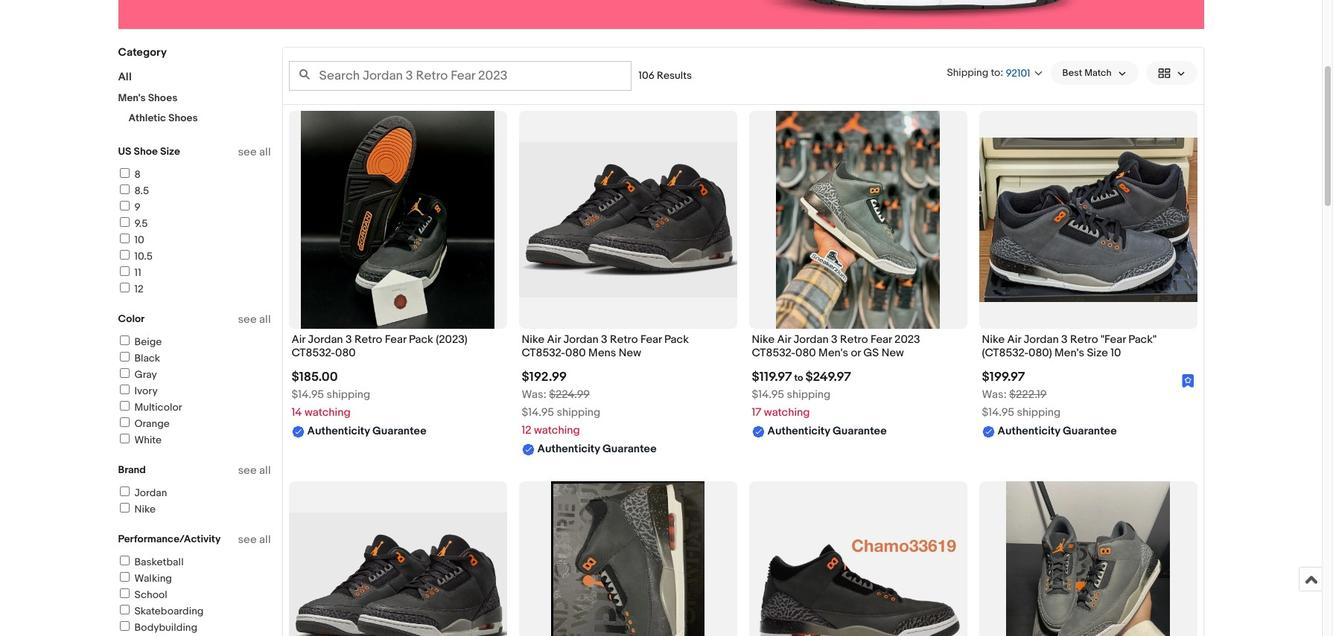 Task type: vqa. For each thing, say whether or not it's contained in the screenshot.
3rd 3 from the right
yes



Task type: locate. For each thing, give the bounding box(es) containing it.
all for us shoe size
[[259, 145, 271, 159]]

3 see all button from the top
[[238, 464, 271, 478]]

0 horizontal spatial new
[[619, 346, 641, 361]]

pack inside nike air jordan 3 retro fear pack ct8532-080 mens new
[[664, 333, 689, 347]]

1 horizontal spatial to
[[991, 66, 1000, 79]]

authenticity down $119.97 to $249.97 $14.95 shipping 17 watching at the right
[[767, 425, 830, 439]]

1 see all from the top
[[238, 145, 271, 159]]

0 vertical spatial to
[[991, 66, 1000, 79]]

$14.95 inside "$192.99 was: $224.99 $14.95 shipping 12 watching"
[[522, 406, 554, 420]]

080
[[335, 346, 356, 361], [565, 346, 586, 361], [795, 346, 816, 361]]

to for $249.97
[[794, 373, 803, 385]]

3 all from the top
[[259, 464, 271, 478]]

3 ct8532- from the left
[[752, 346, 795, 361]]

0 horizontal spatial 080
[[335, 346, 356, 361]]

$14.95 down $119.97
[[752, 388, 784, 402]]

air inside nike air jordan 3 retro fear pack ct8532-080 mens new
[[547, 333, 561, 347]]

shipping inside the was: $222.19 $14.95 shipping
[[1017, 406, 1061, 420]]

all
[[259, 145, 271, 159], [259, 313, 271, 327], [259, 464, 271, 478], [259, 533, 271, 547]]

new right gs
[[882, 346, 904, 361]]

ct8532- for $119.97
[[752, 346, 795, 361]]

was: $222.19 $14.95 shipping
[[982, 388, 1061, 420]]

shipping down $249.97
[[787, 388, 831, 402]]

walking
[[134, 573, 172, 585]]

size right shoe
[[160, 145, 180, 158]]

0 horizontal spatial fear
[[385, 333, 406, 347]]

nike for $192.99
[[522, 333, 545, 347]]

jordan for $192.99
[[563, 333, 599, 347]]

1 vertical spatial size
[[1087, 346, 1108, 361]]

jordan inside nike air jordan 3 retro "fear pack" (ct8532-080) men's size 10
[[1024, 333, 1059, 347]]

1 horizontal spatial 080
[[565, 346, 586, 361]]

(ct8532-
[[982, 346, 1029, 361]]

2 new from the left
[[882, 346, 904, 361]]

jordan inside "air jordan 3 retro fear pack (2023) ct8532-080"
[[308, 333, 343, 347]]

all link
[[118, 70, 132, 84]]

jordan up the nike link
[[134, 487, 167, 500]]

air left "080)"
[[1007, 333, 1021, 347]]

[object undefined] image
[[1182, 373, 1194, 388], [1182, 374, 1194, 388]]

authenticity down "$192.99 was: $224.99 $14.95 shipping 12 watching"
[[537, 443, 600, 457]]

1 ct8532- from the left
[[292, 346, 335, 361]]

2 080 from the left
[[565, 346, 586, 361]]

$222.19
[[1009, 388, 1047, 402]]

match
[[1084, 67, 1112, 79]]

nike for $119.97
[[752, 333, 775, 347]]

4 all from the top
[[259, 533, 271, 547]]

080)
[[1029, 346, 1052, 361]]

see all for performance/activity
[[238, 533, 271, 547]]

9.5
[[134, 217, 148, 230]]

0 horizontal spatial 10
[[134, 234, 144, 247]]

black link
[[117, 352, 160, 365]]

multicolor link
[[117, 401, 182, 414]]

pack"
[[1128, 333, 1157, 347]]

10 left pack"
[[1111, 346, 1121, 361]]

10.5 checkbox
[[120, 250, 129, 260]]

4 see all from the top
[[238, 533, 271, 547]]

4 air from the left
[[1007, 333, 1021, 347]]

men's for $119.97
[[819, 346, 848, 361]]

3 inside nike air jordan 3 retro fear 2023 ct8532-080 men's or gs new
[[831, 333, 838, 347]]

jordan up $185.00
[[308, 333, 343, 347]]

1 080 from the left
[[335, 346, 356, 361]]

3 air from the left
[[777, 333, 791, 347]]

air jordan 3 retro fear pack (2023) ct8532-080
[[292, 333, 468, 361]]

fear for $192.99
[[640, 333, 662, 347]]

men's
[[118, 92, 146, 104], [819, 346, 848, 361], [1055, 346, 1084, 361]]

1 pack from the left
[[409, 333, 433, 347]]

ct8532- inside nike air jordan 3 retro fear 2023 ct8532-080 men's or gs new
[[752, 346, 795, 361]]

watching inside $185.00 $14.95 shipping 14 watching
[[305, 406, 351, 420]]

jordan inside nike air jordan 3 retro fear 2023 ct8532-080 men's or gs new
[[794, 333, 829, 347]]

all men's shoes athletic shoes
[[118, 70, 198, 124]]

fear left 2023 at the bottom of the page
[[871, 333, 892, 347]]

ct8532- inside "air jordan 3 retro fear pack (2023) ct8532-080"
[[292, 346, 335, 361]]

4 retro from the left
[[1070, 333, 1098, 347]]

authenticity down $185.00 $14.95 shipping 14 watching
[[307, 425, 370, 439]]

school link
[[117, 589, 167, 602]]

080 for $192.99
[[565, 346, 586, 361]]

2 all from the top
[[259, 313, 271, 327]]

new right mens
[[619, 346, 641, 361]]

air inside nike air jordan 3 retro fear 2023 ct8532-080 men's or gs new
[[777, 333, 791, 347]]

orange link
[[117, 418, 170, 430]]

men's inside nike air jordan 3 retro fear 2023 ct8532-080 men's or gs new
[[819, 346, 848, 361]]

$185.00
[[292, 370, 338, 385]]

was:
[[522, 388, 546, 402], [982, 388, 1007, 402]]

3 fear from the left
[[871, 333, 892, 347]]

shipping down $222.19
[[1017, 406, 1061, 420]]

size
[[160, 145, 180, 158], [1087, 346, 1108, 361]]

11 link
[[117, 267, 141, 279]]

retro inside nike air jordan 3 retro "fear pack" (ct8532-080) men's size 10
[[1070, 333, 1098, 347]]

walking link
[[117, 573, 172, 585]]

(2023)
[[436, 333, 468, 347]]

authenticity
[[307, 425, 370, 439], [767, 425, 830, 439], [998, 425, 1060, 439], [537, 443, 600, 457]]

jordan for $199.97
[[1024, 333, 1059, 347]]

nike up $119.97
[[752, 333, 775, 347]]

12 right 12 option
[[134, 283, 144, 296]]

2023
[[894, 333, 920, 347]]

1 see from the top
[[238, 145, 257, 159]]

color
[[118, 313, 145, 325]]

beige
[[134, 336, 162, 349]]

4 3 from the left
[[1061, 333, 1068, 347]]

nike air jordan 3 retro fear pack  (2023) - all sizes -  ct8532-080 image
[[749, 528, 967, 637]]

nike inside nike air jordan 3 retro fear pack ct8532-080 mens new
[[522, 333, 545, 347]]

jordan for $119.97
[[794, 333, 829, 347]]

retro inside nike air jordan 3 retro fear 2023 ct8532-080 men's or gs new
[[840, 333, 868, 347]]

watching right 17
[[764, 406, 810, 420]]

guarantee
[[372, 425, 426, 439], [833, 425, 887, 439], [1063, 425, 1117, 439], [603, 443, 657, 457]]

authenticity guarantee down $185.00 $14.95 shipping 14 watching
[[307, 425, 426, 439]]

0 vertical spatial 12
[[134, 283, 144, 296]]

fear left the (2023)
[[385, 333, 406, 347]]

size left pack"
[[1087, 346, 1108, 361]]

jordan up $199.97
[[1024, 333, 1059, 347]]

080 inside nike air jordan 3 retro fear 2023 ct8532-080 men's or gs new
[[795, 346, 816, 361]]

2 see from the top
[[238, 313, 257, 327]]

0 horizontal spatial was:
[[522, 388, 546, 402]]

watching inside $119.97 to $249.97 $14.95 shipping 17 watching
[[764, 406, 810, 420]]

1 new from the left
[[619, 346, 641, 361]]

see for performance/activity
[[238, 533, 257, 547]]

ivory link
[[117, 385, 158, 398]]

1 horizontal spatial 10
[[1111, 346, 1121, 361]]

1 horizontal spatial men's
[[819, 346, 848, 361]]

3 see from the top
[[238, 464, 257, 478]]

watching right 14
[[305, 406, 351, 420]]

watching inside "$192.99 was: $224.99 $14.95 shipping 12 watching"
[[534, 424, 580, 438]]

nike up '$192.99'
[[522, 333, 545, 347]]

1 horizontal spatial ct8532-
[[522, 346, 565, 361]]

080 inside nike air jordan 3 retro fear pack ct8532-080 mens new
[[565, 346, 586, 361]]

8.5 checkbox
[[120, 185, 129, 194]]

shipping inside "$192.99 was: $224.99 $14.95 shipping 12 watching"
[[557, 406, 601, 420]]

0 vertical spatial size
[[160, 145, 180, 158]]

ct8532- for $192.99
[[522, 346, 565, 361]]

see all button for us shoe size
[[238, 145, 271, 159]]

see
[[238, 145, 257, 159], [238, 313, 257, 327], [238, 464, 257, 478], [238, 533, 257, 547]]

3 retro from the left
[[840, 333, 868, 347]]

106 results
[[639, 69, 692, 82]]

basketball link
[[117, 556, 184, 569]]

athletic
[[128, 112, 166, 124]]

080 up $185.00
[[335, 346, 356, 361]]

ct8532- up $119.97
[[752, 346, 795, 361]]

$14.95 inside the was: $222.19 $14.95 shipping
[[982, 406, 1014, 420]]

shipping
[[947, 66, 989, 79]]

see all for us shoe size
[[238, 145, 271, 159]]

shipping down $185.00
[[327, 388, 370, 402]]

3 inside nike air jordan 3 retro fear pack ct8532-080 mens new
[[601, 333, 607, 347]]

was: down $199.97
[[982, 388, 1007, 402]]

1 vertical spatial 10
[[1111, 346, 1121, 361]]

$14.95 down $222.19
[[982, 406, 1014, 420]]

shoes right athletic
[[168, 112, 198, 124]]

3 080 from the left
[[795, 346, 816, 361]]

see all for color
[[238, 313, 271, 327]]

1 vertical spatial 12
[[522, 424, 532, 438]]

1 horizontal spatial was:
[[982, 388, 1007, 402]]

jordan up $249.97
[[794, 333, 829, 347]]

nike air jordan 3 retro "fear pack" (ct8532-080) men's size 10
[[982, 333, 1157, 361]]

see for color
[[238, 313, 257, 327]]

$14.95
[[292, 388, 324, 402], [752, 388, 784, 402], [522, 406, 554, 420], [982, 406, 1014, 420]]

0 horizontal spatial pack
[[409, 333, 433, 347]]

retro for $199.97
[[1070, 333, 1098, 347]]

2 see all from the top
[[238, 313, 271, 327]]

multicolor
[[134, 401, 182, 414]]

0 horizontal spatial watching
[[305, 406, 351, 420]]

0 horizontal spatial 12
[[134, 283, 144, 296]]

0 vertical spatial 10
[[134, 234, 144, 247]]

air for $119.97
[[777, 333, 791, 347]]

jordan up '$192.99'
[[563, 333, 599, 347]]

10
[[134, 234, 144, 247], [1111, 346, 1121, 361]]

shipping down '$224.99'
[[557, 406, 601, 420]]

$14.95 down '$192.99'
[[522, 406, 554, 420]]

nike
[[522, 333, 545, 347], [752, 333, 775, 347], [982, 333, 1005, 347], [134, 503, 156, 516]]

3 for $119.97
[[831, 333, 838, 347]]

air jordan 3 retro fear pack (2023) ct8532-080 link
[[292, 333, 504, 364]]

1 3 from the left
[[346, 333, 352, 347]]

10 right 10 checkbox
[[134, 234, 144, 247]]

10 checkbox
[[120, 234, 129, 244]]

080 for $119.97
[[795, 346, 816, 361]]

air up $185.00
[[292, 333, 305, 347]]

1 horizontal spatial size
[[1087, 346, 1108, 361]]

1 was: from the left
[[522, 388, 546, 402]]

$192.99
[[522, 370, 567, 385]]

was: inside "$192.99 was: $224.99 $14.95 shipping 12 watching"
[[522, 388, 546, 402]]

2 fear from the left
[[640, 333, 662, 347]]

see all button
[[238, 145, 271, 159], [238, 313, 271, 327], [238, 464, 271, 478], [238, 533, 271, 547]]

nike inside nike air jordan 3 retro "fear pack" (ct8532-080) men's size 10
[[982, 333, 1005, 347]]

fear inside nike air jordan 3 retro fear pack ct8532-080 mens new
[[640, 333, 662, 347]]

$14.95 down $185.00
[[292, 388, 324, 402]]

retro for $119.97
[[840, 333, 868, 347]]

to right $119.97
[[794, 373, 803, 385]]

1 all from the top
[[259, 145, 271, 159]]

0 horizontal spatial men's
[[118, 92, 146, 104]]

performance/activity
[[118, 533, 221, 546]]

12 down '$192.99'
[[522, 424, 532, 438]]

Beige checkbox
[[120, 336, 129, 346]]

1 vertical spatial to
[[794, 373, 803, 385]]

2 horizontal spatial watching
[[764, 406, 810, 420]]

men's right "080)"
[[1055, 346, 1084, 361]]

1 horizontal spatial watching
[[534, 424, 580, 438]]

men's for $199.97
[[1055, 346, 1084, 361]]

12 inside "$192.99 was: $224.99 $14.95 shipping 12 watching"
[[522, 424, 532, 438]]

1 horizontal spatial pack
[[664, 333, 689, 347]]

air for $199.97
[[1007, 333, 1021, 347]]

men's down the all link
[[118, 92, 146, 104]]

8 link
[[117, 168, 141, 181]]

see for brand
[[238, 464, 257, 478]]

1 horizontal spatial new
[[882, 346, 904, 361]]

8.5
[[134, 185, 149, 197]]

2 ct8532- from the left
[[522, 346, 565, 361]]

nike air jordan retro 3 shoes fear pack grey orange ct8532-080 men's or gs new image
[[289, 513, 507, 637]]

2 3 from the left
[[601, 333, 607, 347]]

to left "92101"
[[991, 66, 1000, 79]]

1 see all button from the top
[[238, 145, 271, 159]]

2 retro from the left
[[610, 333, 638, 347]]

to
[[991, 66, 1000, 79], [794, 373, 803, 385]]

1 fear from the left
[[385, 333, 406, 347]]

12 checkbox
[[120, 283, 129, 293]]

0 vertical spatial shoes
[[148, 92, 177, 104]]

shipping to : 92101
[[947, 66, 1030, 79]]

4 see from the top
[[238, 533, 257, 547]]

nike inside nike air jordan 3 retro fear 2023 ct8532-080 men's or gs new
[[752, 333, 775, 347]]

air inside nike air jordan 3 retro "fear pack" (ct8532-080) men's size 10
[[1007, 333, 1021, 347]]

air up $119.97
[[777, 333, 791, 347]]

1 air from the left
[[292, 333, 305, 347]]

shoes up athletic
[[148, 92, 177, 104]]

fear right mens
[[640, 333, 662, 347]]

to inside $119.97 to $249.97 $14.95 shipping 17 watching
[[794, 373, 803, 385]]

retro inside nike air jordan 3 retro fear pack ct8532-080 mens new
[[610, 333, 638, 347]]

$14.95 inside $119.97 to $249.97 $14.95 shipping 17 watching
[[752, 388, 784, 402]]

watching down '$224.99'
[[534, 424, 580, 438]]

2 [object undefined] image from the top
[[1182, 374, 1194, 388]]

nike down jordan link
[[134, 503, 156, 516]]

2 horizontal spatial ct8532-
[[752, 346, 795, 361]]

air up '$192.99'
[[547, 333, 561, 347]]

0 horizontal spatial ct8532-
[[292, 346, 335, 361]]

ct8532- up '$192.99'
[[522, 346, 565, 361]]

men's inside all men's shoes athletic shoes
[[118, 92, 146, 104]]

080 up $249.97
[[795, 346, 816, 361]]

jordan
[[308, 333, 343, 347], [563, 333, 599, 347], [794, 333, 829, 347], [1024, 333, 1059, 347], [134, 487, 167, 500]]

Basketball checkbox
[[120, 556, 129, 566]]

men's inside nike air jordan 3 retro "fear pack" (ct8532-080) men's size 10
[[1055, 346, 1084, 361]]

ct8532- inside nike air jordan 3 retro fear pack ct8532-080 mens new
[[522, 346, 565, 361]]

3 3 from the left
[[831, 333, 838, 347]]

3 inside nike air jordan 3 retro "fear pack" (ct8532-080) men's size 10
[[1061, 333, 1068, 347]]

fear
[[385, 333, 406, 347], [640, 333, 662, 347], [871, 333, 892, 347]]

4 see all button from the top
[[238, 533, 271, 547]]

shipping
[[327, 388, 370, 402], [787, 388, 831, 402], [557, 406, 601, 420], [1017, 406, 1061, 420]]

2 air from the left
[[547, 333, 561, 347]]

jordan inside nike air jordan 3 retro fear pack ct8532-080 mens new
[[563, 333, 599, 347]]

2 see all button from the top
[[238, 313, 271, 327]]

3
[[346, 333, 352, 347], [601, 333, 607, 347], [831, 333, 838, 347], [1061, 333, 1068, 347]]

new
[[619, 346, 641, 361], [882, 346, 904, 361]]

Black checkbox
[[120, 352, 129, 362]]

fear inside nike air jordan 3 retro fear 2023 ct8532-080 men's or gs new
[[871, 333, 892, 347]]

ct8532-
[[292, 346, 335, 361], [522, 346, 565, 361], [752, 346, 795, 361]]

nike air jordan 3 retro fear 2023 ct8532-080 men's or gs new image
[[776, 111, 940, 329]]

080 inside "air jordan 3 retro fear pack (2023) ct8532-080"
[[335, 346, 356, 361]]

beige link
[[117, 336, 162, 349]]

was: down '$192.99'
[[522, 388, 546, 402]]

to inside "shipping to : 92101"
[[991, 66, 1000, 79]]

2 horizontal spatial 080
[[795, 346, 816, 361]]

men's left or
[[819, 346, 848, 361]]

11 checkbox
[[120, 267, 129, 276]]

nike up $199.97
[[982, 333, 1005, 347]]

3 for $199.97
[[1061, 333, 1068, 347]]

2 horizontal spatial fear
[[871, 333, 892, 347]]

authenticity guarantee down "$192.99 was: $224.99 $14.95 shipping 12 watching"
[[537, 443, 657, 457]]

0 horizontal spatial to
[[794, 373, 803, 385]]

2 horizontal spatial men's
[[1055, 346, 1084, 361]]

ct8532- up $185.00
[[292, 346, 335, 361]]

best match button
[[1051, 61, 1138, 85]]

1 horizontal spatial fear
[[640, 333, 662, 347]]

watching
[[305, 406, 351, 420], [764, 406, 810, 420], [534, 424, 580, 438]]

2 pack from the left
[[664, 333, 689, 347]]

2 was: from the left
[[982, 388, 1007, 402]]

Bodybuilding checkbox
[[120, 622, 129, 632]]

retro
[[354, 333, 382, 347], [610, 333, 638, 347], [840, 333, 868, 347], [1070, 333, 1098, 347]]

Nike checkbox
[[120, 503, 129, 513]]

080 left mens
[[565, 346, 586, 361]]

1 horizontal spatial 12
[[522, 424, 532, 438]]

1 retro from the left
[[354, 333, 382, 347]]

School checkbox
[[120, 589, 129, 599]]

3 see all from the top
[[238, 464, 271, 478]]

shoes
[[148, 92, 177, 104], [168, 112, 198, 124]]



Task type: describe. For each thing, give the bounding box(es) containing it.
Ivory checkbox
[[120, 385, 129, 395]]

brand
[[118, 464, 146, 477]]

gs
[[863, 346, 879, 361]]

:
[[1000, 66, 1003, 79]]

nike link
[[117, 503, 156, 516]]

nike air jordan 3 retro fear pack ct8532-080 mens new
[[522, 333, 689, 361]]

10 inside nike air jordan 3 retro "fear pack" (ct8532-080) men's size 10
[[1111, 346, 1121, 361]]

8 checkbox
[[120, 168, 129, 178]]

retro inside "air jordan 3 retro fear pack (2023) ct8532-080"
[[354, 333, 382, 347]]

10 link
[[117, 234, 144, 247]]

ivory
[[134, 385, 158, 398]]

to for :
[[991, 66, 1000, 79]]

retro for $192.99
[[610, 333, 638, 347]]

see for us shoe size
[[238, 145, 257, 159]]

basketball
[[134, 556, 184, 569]]

all for color
[[259, 313, 271, 327]]

skateboarding link
[[117, 605, 204, 618]]

080 for $185.00
[[335, 346, 356, 361]]

nike for $199.97
[[982, 333, 1005, 347]]

3 for $192.99
[[601, 333, 607, 347]]

8.5 link
[[117, 185, 149, 197]]

nike air jordan 3 retro fear pack ct8532-080 mens new image
[[519, 142, 737, 298]]

Orange checkbox
[[120, 418, 129, 427]]

category
[[118, 45, 167, 60]]

best match
[[1062, 67, 1112, 79]]

all for brand
[[259, 464, 271, 478]]

nike air jordan 3 fear night stadium total orange black ct8532-080 (size 10 ds) image
[[1006, 482, 1170, 637]]

authenticity guarantee down $119.97 to $249.97 $14.95 shipping 17 watching at the right
[[767, 425, 887, 439]]

shoe
[[134, 145, 158, 158]]

Skateboarding checkbox
[[120, 605, 129, 615]]

or
[[851, 346, 861, 361]]

3 inside "air jordan 3 retro fear pack (2023) ct8532-080"
[[346, 333, 352, 347]]

black
[[134, 352, 160, 365]]

1 vertical spatial shoes
[[168, 112, 198, 124]]

$224.99
[[549, 388, 590, 402]]

shipping inside $185.00 $14.95 shipping 14 watching
[[327, 388, 370, 402]]

0 horizontal spatial size
[[160, 145, 180, 158]]

fear for $119.97
[[871, 333, 892, 347]]

$249.97
[[805, 370, 851, 385]]

9
[[134, 201, 140, 214]]

Jordan checkbox
[[120, 487, 129, 497]]

$192.99 was: $224.99 $14.95 shipping 12 watching
[[522, 370, 601, 438]]

us
[[118, 145, 131, 158]]

air inside "air jordan 3 retro fear pack (2023) ct8532-080"
[[292, 333, 305, 347]]

1 [object undefined] image from the top
[[1182, 373, 1194, 388]]

8
[[134, 168, 141, 181]]

see all button for performance/activity
[[238, 533, 271, 547]]

ct8532- for $185.00
[[292, 346, 335, 361]]

11
[[134, 267, 141, 279]]

14
[[292, 406, 302, 420]]

gray link
[[117, 369, 157, 381]]

authenticity guarantee down the was: $222.19 $14.95 shipping
[[998, 425, 1117, 439]]

Walking checkbox
[[120, 573, 129, 582]]

see all for brand
[[238, 464, 271, 478]]

10.5 link
[[117, 250, 153, 263]]

nike air jordan 3 retro "fear pack" (ct8532-080) men's size 10 image
[[979, 138, 1197, 302]]

106
[[639, 69, 655, 82]]

best
[[1062, 67, 1082, 79]]

size inside nike air jordan 3 retro "fear pack" (ct8532-080) men's size 10
[[1087, 346, 1108, 361]]

17
[[752, 406, 762, 420]]

watching for $119.97
[[764, 406, 810, 420]]

was: inside the was: $222.19 $14.95 shipping
[[982, 388, 1007, 402]]

bodybuilding
[[134, 622, 197, 635]]

$119.97 to $249.97 $14.95 shipping 17 watching
[[752, 370, 851, 420]]

new inside nike air jordan 3 retro fear pack ct8532-080 mens new
[[619, 346, 641, 361]]

Multicolor checkbox
[[120, 401, 129, 411]]

White checkbox
[[120, 434, 129, 444]]

nike air jordan 3 retro fear 2023 ct8532-080 men's or gs new
[[752, 333, 920, 361]]

jordan link
[[117, 487, 167, 500]]

nike air jordan 3 retro "fear pack" (ct8532-080) men's size 10 link
[[982, 333, 1194, 364]]

air for $192.99
[[547, 333, 561, 347]]

orange
[[134, 418, 170, 430]]

pack inside "air jordan 3 retro fear pack (2023) ct8532-080"
[[409, 333, 433, 347]]

10.5
[[134, 250, 153, 263]]

see all button for color
[[238, 313, 271, 327]]

Gray checkbox
[[120, 369, 129, 378]]

Enter your search keyword text field
[[289, 61, 631, 91]]

new inside nike air jordan 3 retro fear 2023 ct8532-080 men's or gs new
[[882, 346, 904, 361]]

bodybuilding link
[[117, 622, 197, 635]]

nike air jordan 3 retro fear pack ct8532-080 mens new link
[[522, 333, 734, 364]]

9.5 link
[[117, 217, 148, 230]]

12 link
[[117, 283, 144, 296]]

gray
[[134, 369, 157, 381]]

92101
[[1006, 67, 1030, 79]]

view: gallery view image
[[1158, 65, 1185, 81]]

$185.00 $14.95 shipping 14 watching
[[292, 370, 370, 420]]

watching for $192.99
[[534, 424, 580, 438]]

9.5 checkbox
[[120, 217, 129, 227]]

mens
[[588, 346, 616, 361]]

us shoe size
[[118, 145, 180, 158]]

results
[[657, 69, 692, 82]]

$14.95 inside $185.00 $14.95 shipping 14 watching
[[292, 388, 324, 402]]

school
[[134, 589, 167, 602]]

9 link
[[117, 201, 140, 214]]

white link
[[117, 434, 162, 447]]

$199.97
[[982, 370, 1025, 385]]

white
[[134, 434, 162, 447]]

$119.97
[[752, 370, 792, 385]]

fear inside "air jordan 3 retro fear pack (2023) ct8532-080"
[[385, 333, 406, 347]]

authenticity down the was: $222.19 $14.95 shipping
[[998, 425, 1060, 439]]

air jordan 3 retro "fear pack" ct8532-080 sizes 4c-13 ‼️brand new & fast ship‼️ image
[[551, 482, 705, 637]]

all
[[118, 70, 132, 84]]

shipping inside $119.97 to $249.97 $14.95 shipping 17 watching
[[787, 388, 831, 402]]

all for performance/activity
[[259, 533, 271, 547]]

9 checkbox
[[120, 201, 129, 211]]

air jordan 3 retro fear pack (2023) ct8532-080 image
[[301, 111, 494, 329]]

nike air jordan 3 retro fear 2023 ct8532-080 men's or gs new link
[[752, 333, 964, 364]]

skateboarding
[[134, 605, 204, 618]]

see all button for brand
[[238, 464, 271, 478]]

"fear
[[1101, 333, 1126, 347]]



